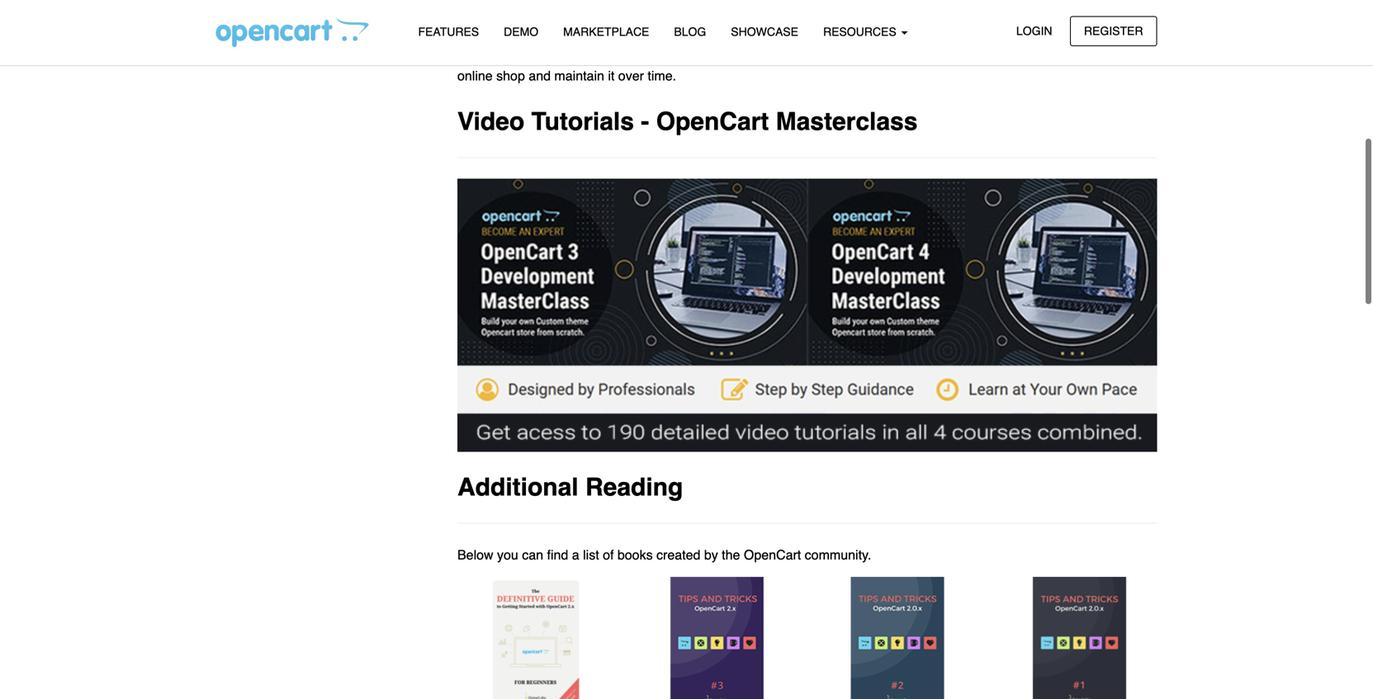 Task type: locate. For each thing, give the bounding box(es) containing it.
you
[[496, 47, 517, 62], [704, 47, 726, 62], [497, 548, 518, 563]]

you for finished
[[496, 47, 517, 62]]

you for find
[[497, 548, 518, 563]]

to
[[1042, 47, 1053, 62]]

by
[[704, 548, 718, 563]]

time.
[[648, 68, 676, 83]]

will
[[729, 47, 748, 62]]

when
[[457, 47, 492, 62]]

you left can
[[497, 548, 518, 563]]

1 vertical spatial opencart
[[656, 107, 769, 136]]

1 vertical spatial the
[[722, 548, 740, 563]]

finished
[[543, 47, 589, 62]]

the
[[905, 47, 923, 62], [722, 548, 740, 563]]

login link
[[1002, 16, 1066, 46]]

this
[[640, 47, 661, 62]]

you left the 'will'
[[704, 47, 726, 62]]

a
[[572, 548, 579, 563]]

the definitive guide to getting started with opencart 2.x for beginners image
[[469, 576, 603, 699]]

demo
[[504, 25, 539, 38]]

opencart right by
[[744, 548, 801, 563]]

interface
[[988, 47, 1038, 62]]

set
[[1057, 47, 1074, 62]]

over
[[618, 68, 644, 83]]

0 vertical spatial opencart
[[927, 47, 984, 62]]

register link
[[1070, 16, 1157, 46]]

below you can find a list of books created by the opencart community.
[[457, 548, 871, 563]]

blog link
[[662, 17, 719, 46]]

reading
[[593, 47, 637, 62]]

opencart right -
[[656, 107, 769, 136]]

upgrading link
[[216, 17, 433, 46]]

up
[[1078, 47, 1093, 62]]

the inside when you are finished reading this guide, you will be comfortable with using the opencart interface to set up your online shop and maintain it over time.
[[905, 47, 923, 62]]

0 horizontal spatial the
[[722, 548, 740, 563]]

be
[[751, 47, 766, 62]]

you up the shop
[[496, 47, 517, 62]]

upgrading
[[232, 24, 293, 39]]

demo link
[[491, 17, 551, 46]]

when you are finished reading this guide, you will be comfortable with using the opencart interface to set up your online shop and maintain it over time.
[[457, 47, 1122, 83]]

marketplace link
[[551, 17, 662, 46]]

1 horizontal spatial the
[[905, 47, 923, 62]]

opencart left interface
[[927, 47, 984, 62]]

0 vertical spatial the
[[905, 47, 923, 62]]

find
[[547, 548, 568, 563]]

opencart
[[927, 47, 984, 62], [656, 107, 769, 136], [744, 548, 801, 563]]

using
[[869, 47, 901, 62]]

the right by
[[722, 548, 740, 563]]

the right using on the right of the page
[[905, 47, 923, 62]]

online
[[457, 68, 493, 83]]



Task type: describe. For each thing, give the bounding box(es) containing it.
below
[[457, 548, 493, 563]]

register
[[1084, 24, 1143, 38]]

resources
[[823, 25, 900, 38]]

opencart inside when you are finished reading this guide, you will be comfortable with using the opencart interface to set up your online shop and maintain it over time.
[[927, 47, 984, 62]]

reading
[[585, 473, 683, 502]]

free opencart book image
[[1012, 576, 1146, 699]]

it
[[608, 68, 615, 83]]

login
[[1016, 24, 1052, 38]]

community.
[[805, 548, 871, 563]]

tutorials
[[531, 107, 634, 136]]

with
[[842, 47, 866, 62]]

additional
[[457, 473, 579, 502]]

and
[[529, 68, 551, 83]]

opencart - open source shopping cart solution image
[[216, 17, 369, 47]]

shop
[[496, 68, 525, 83]]

features link
[[406, 17, 491, 46]]

list
[[583, 548, 599, 563]]

maintain
[[554, 68, 604, 83]]

2 vertical spatial opencart
[[744, 548, 801, 563]]

additional reading
[[457, 473, 683, 502]]

can
[[522, 548, 543, 563]]

created
[[656, 548, 701, 563]]

-
[[641, 107, 649, 136]]

features
[[418, 25, 479, 38]]

comfortable
[[770, 47, 839, 62]]

opencart tips and tricks part 3 image
[[650, 576, 784, 699]]

your
[[1096, 47, 1122, 62]]

marketplace
[[563, 25, 649, 38]]

masterclass
[[776, 107, 918, 136]]

resources link
[[811, 17, 920, 46]]

video tutorials - opencart masterclass
[[457, 107, 918, 136]]

opencart tips and tricks part 2 image
[[831, 576, 965, 699]]

video
[[457, 107, 524, 136]]

books
[[618, 548, 653, 563]]

of
[[603, 548, 614, 563]]

are
[[521, 47, 540, 62]]

blog
[[674, 25, 706, 38]]

showcase link
[[719, 17, 811, 46]]

guide,
[[665, 47, 701, 62]]

showcase
[[731, 25, 798, 38]]



Task type: vqa. For each thing, say whether or not it's contained in the screenshot.
The Attributes Delete Error image
no



